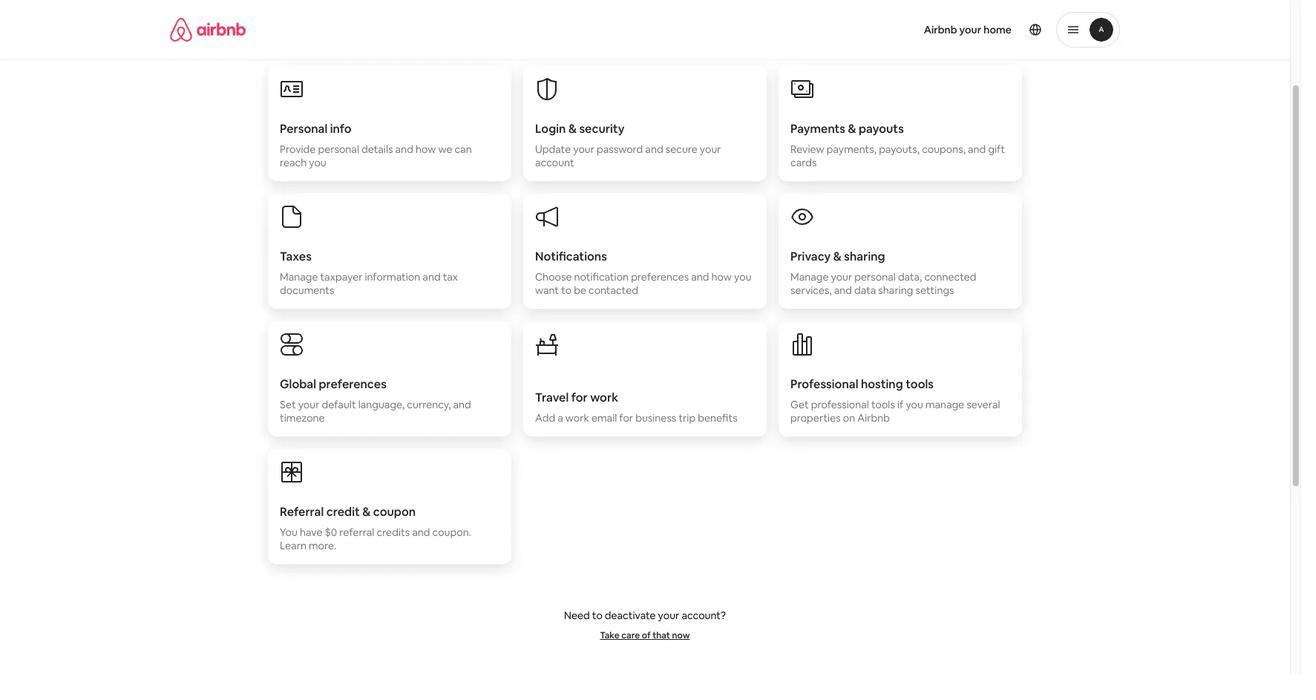 Task type: describe. For each thing, give the bounding box(es) containing it.
your inside 'profile' element
[[960, 23, 982, 36]]

payments
[[791, 121, 846, 137]]

tax
[[443, 270, 458, 284]]

& for privacy
[[833, 249, 842, 264]]

0 vertical spatial tools
[[906, 376, 934, 392]]

business
[[636, 411, 677, 425]]

professional
[[791, 376, 858, 392]]

have
[[300, 526, 322, 539]]

your inside privacy & sharing manage your personal data, connected services, and data sharing settings
[[831, 270, 852, 284]]

add
[[535, 411, 555, 425]]

professional
[[811, 398, 869, 411]]

info
[[330, 121, 352, 137]]

and inside taxes manage taxpayer information and tax documents
[[423, 270, 441, 284]]

how inside notifications choose notification preferences and how you want to be contacted
[[712, 270, 732, 284]]

and inside the login & security update your password and secure your account
[[645, 143, 663, 156]]

taxes manage taxpayer information and tax documents
[[280, 249, 458, 297]]

need
[[564, 609, 590, 622]]

your down security
[[573, 143, 595, 156]]

services,
[[791, 284, 832, 297]]

taxpayer
[[320, 270, 363, 284]]

coupon.
[[432, 526, 471, 539]]

you inside professional hosting tools get professional tools if you manage several properties on airbnb
[[906, 398, 923, 411]]

can
[[455, 143, 472, 156]]

airbnb your home
[[924, 23, 1012, 36]]

manage inside taxes manage taxpayer information and tax documents
[[280, 270, 318, 284]]

be
[[574, 284, 586, 297]]

timezone
[[280, 411, 325, 425]]

your inside need to deactivate your account? take care of that now
[[658, 609, 679, 622]]

set
[[280, 398, 296, 411]]

and inside privacy & sharing manage your personal data, connected services, and data sharing settings
[[834, 284, 852, 297]]

personal inside personal info provide personal details and how we can reach you
[[318, 143, 359, 156]]

global
[[280, 376, 316, 392]]

contacted
[[589, 284, 638, 297]]

0 horizontal spatial work
[[566, 411, 589, 425]]

settings
[[916, 284, 954, 297]]

security
[[579, 121, 625, 137]]

and inside referral credit & coupon you have $0 referral credits and coupon. learn more.
[[412, 526, 430, 539]]

need to deactivate your account? take care of that now
[[564, 609, 726, 641]]

details
[[362, 143, 393, 156]]

referral
[[339, 526, 374, 539]]

hosting
[[861, 376, 903, 392]]

$0
[[325, 526, 337, 539]]

you
[[280, 526, 298, 539]]

account?
[[682, 609, 726, 622]]

travel for work add a work email for business trip benefits
[[535, 390, 738, 425]]

home
[[984, 23, 1012, 36]]

cards
[[791, 156, 817, 169]]

secure
[[666, 143, 698, 156]]

properties
[[791, 411, 841, 425]]

of
[[642, 629, 651, 641]]

provide
[[280, 143, 316, 156]]

0 vertical spatial sharing
[[844, 249, 885, 264]]

0 vertical spatial for
[[571, 390, 588, 405]]

benefits
[[698, 411, 738, 425]]

login
[[535, 121, 566, 137]]

referral
[[280, 504, 324, 520]]

trip
[[679, 411, 696, 425]]

global preferences set your default language, currency, and timezone
[[280, 376, 471, 425]]

you inside personal info provide personal details and how we can reach you
[[309, 156, 326, 169]]

default
[[322, 398, 356, 411]]

0 vertical spatial work
[[590, 390, 618, 405]]

we
[[438, 143, 452, 156]]

to inside need to deactivate your account? take care of that now
[[592, 609, 603, 622]]

personal
[[280, 121, 328, 137]]

manage inside privacy & sharing manage your personal data, connected services, and data sharing settings
[[791, 270, 829, 284]]

login & security update your password and secure your account
[[535, 121, 721, 169]]

taxes
[[280, 249, 312, 264]]

personal info provide personal details and how we can reach you
[[280, 121, 472, 169]]

account
[[535, 156, 574, 169]]

get
[[791, 398, 809, 411]]

manage
[[926, 398, 965, 411]]

how inside personal info provide personal details and how we can reach you
[[416, 143, 436, 156]]

payments & payouts review payments, payouts, coupons, and gift cards
[[791, 121, 1005, 169]]



Task type: locate. For each thing, give the bounding box(es) containing it.
notifications
[[535, 249, 607, 264]]

email
[[592, 411, 617, 425]]

on
[[843, 411, 855, 425]]

& inside referral credit & coupon you have $0 referral credits and coupon. learn more.
[[362, 504, 371, 520]]

notifications choose notification preferences and how you want to be contacted
[[535, 249, 752, 297]]

1 vertical spatial you
[[734, 270, 752, 284]]

referral credit & coupon you have $0 referral credits and coupon. learn more.
[[280, 504, 471, 552]]

0 vertical spatial personal
[[318, 143, 359, 156]]

preferences
[[631, 270, 689, 284], [319, 376, 387, 392]]

1 horizontal spatial to
[[592, 609, 603, 622]]

1 vertical spatial personal
[[855, 270, 896, 284]]

tools
[[906, 376, 934, 392], [871, 398, 895, 411]]

privacy
[[791, 249, 831, 264]]

& inside privacy & sharing manage your personal data, connected services, and data sharing settings
[[833, 249, 842, 264]]

1 vertical spatial sharing
[[878, 284, 913, 297]]

1 manage from the left
[[280, 270, 318, 284]]

work up 'email'
[[590, 390, 618, 405]]

professional hosting tools get professional tools if you manage several properties on airbnb
[[791, 376, 1000, 425]]

manage down privacy
[[791, 270, 829, 284]]

& right login on the top left of the page
[[569, 121, 577, 137]]

privacy & sharing manage your personal data, connected services, and data sharing settings
[[791, 249, 977, 297]]

1 horizontal spatial work
[[590, 390, 618, 405]]

0 horizontal spatial manage
[[280, 270, 318, 284]]

0 horizontal spatial tools
[[871, 398, 895, 411]]

for
[[571, 390, 588, 405], [619, 411, 633, 425]]

coupons,
[[922, 143, 966, 156]]

1 horizontal spatial preferences
[[631, 270, 689, 284]]

your left home
[[960, 23, 982, 36]]

manage down taxes
[[280, 270, 318, 284]]

1 vertical spatial airbnb
[[858, 411, 890, 425]]

preferences inside notifications choose notification preferences and how you want to be contacted
[[631, 270, 689, 284]]

reach
[[280, 156, 307, 169]]

1 horizontal spatial manage
[[791, 270, 829, 284]]

and inside global preferences set your default language, currency, and timezone
[[453, 398, 471, 411]]

0 horizontal spatial for
[[571, 390, 588, 405]]

0 vertical spatial how
[[416, 143, 436, 156]]

choose
[[535, 270, 572, 284]]

gift
[[988, 143, 1005, 156]]

payouts,
[[879, 143, 920, 156]]

data,
[[898, 270, 922, 284]]

connected
[[924, 270, 977, 284]]

your inside global preferences set your default language, currency, and timezone
[[298, 398, 319, 411]]

work right a
[[566, 411, 589, 425]]

want
[[535, 284, 559, 297]]

you right reach
[[309, 156, 326, 169]]

1 horizontal spatial personal
[[855, 270, 896, 284]]

0 vertical spatial to
[[561, 284, 572, 297]]

you right if at the right bottom of the page
[[906, 398, 923, 411]]

0 horizontal spatial to
[[561, 284, 572, 297]]

airbnb your home link
[[915, 14, 1021, 45]]

& for payments
[[848, 121, 856, 137]]

sharing up data
[[844, 249, 885, 264]]

currency,
[[407, 398, 451, 411]]

0 vertical spatial you
[[309, 156, 326, 169]]

your right the secure
[[700, 143, 721, 156]]

travel
[[535, 390, 569, 405]]

& up referral at the bottom left of page
[[362, 504, 371, 520]]

1 horizontal spatial for
[[619, 411, 633, 425]]

preferences inside global preferences set your default language, currency, and timezone
[[319, 376, 387, 392]]

payouts
[[859, 121, 904, 137]]

0 horizontal spatial how
[[416, 143, 436, 156]]

airbnb inside professional hosting tools get professional tools if you manage several properties on airbnb
[[858, 411, 890, 425]]

1 horizontal spatial how
[[712, 270, 732, 284]]

a
[[558, 411, 563, 425]]

0 horizontal spatial personal
[[318, 143, 359, 156]]

preferences up default
[[319, 376, 387, 392]]

& up the payments,
[[848, 121, 856, 137]]

airbnb
[[924, 23, 957, 36], [858, 411, 890, 425]]

& right privacy
[[833, 249, 842, 264]]

for right 'email'
[[619, 411, 633, 425]]

data
[[854, 284, 876, 297]]

for right travel at the bottom of page
[[571, 390, 588, 405]]

personal down info
[[318, 143, 359, 156]]

payments,
[[827, 143, 877, 156]]

coupon
[[373, 504, 416, 520]]

you inside notifications choose notification preferences and how you want to be contacted
[[734, 270, 752, 284]]

1 vertical spatial work
[[566, 411, 589, 425]]

and inside notifications choose notification preferences and how you want to be contacted
[[691, 270, 709, 284]]

language,
[[358, 398, 405, 411]]

tools left if at the right bottom of the page
[[871, 398, 895, 411]]

credits
[[377, 526, 410, 539]]

airbnb right on
[[858, 411, 890, 425]]

& inside payments & payouts review payments, payouts, coupons, and gift cards
[[848, 121, 856, 137]]

&
[[569, 121, 577, 137], [848, 121, 856, 137], [833, 249, 842, 264], [362, 504, 371, 520]]

now
[[672, 629, 690, 641]]

to right need
[[592, 609, 603, 622]]

credit
[[326, 504, 360, 520]]

0 horizontal spatial airbnb
[[858, 411, 890, 425]]

1 vertical spatial for
[[619, 411, 633, 425]]

how
[[416, 143, 436, 156], [712, 270, 732, 284]]

deactivate
[[605, 609, 656, 622]]

1 vertical spatial preferences
[[319, 376, 387, 392]]

notification
[[574, 270, 629, 284]]

airbnb left home
[[924, 23, 957, 36]]

0 horizontal spatial you
[[309, 156, 326, 169]]

more.
[[309, 539, 336, 552]]

preferences right notification
[[631, 270, 689, 284]]

2 vertical spatial you
[[906, 398, 923, 411]]

sharing
[[844, 249, 885, 264], [878, 284, 913, 297]]

sharing right data
[[878, 284, 913, 297]]

if
[[897, 398, 904, 411]]

you
[[309, 156, 326, 169], [734, 270, 752, 284], [906, 398, 923, 411]]

2 horizontal spatial you
[[906, 398, 923, 411]]

your right set
[[298, 398, 319, 411]]

your up that
[[658, 609, 679, 622]]

documents
[[280, 284, 334, 297]]

0 vertical spatial preferences
[[631, 270, 689, 284]]

care
[[622, 629, 640, 641]]

to inside notifications choose notification preferences and how you want to be contacted
[[561, 284, 572, 297]]

that
[[653, 629, 670, 641]]

to left be
[[561, 284, 572, 297]]

1 horizontal spatial you
[[734, 270, 752, 284]]

tools up manage
[[906, 376, 934, 392]]

1 vertical spatial tools
[[871, 398, 895, 411]]

2 manage from the left
[[791, 270, 829, 284]]

profile element
[[663, 0, 1120, 59]]

take care of that now link
[[600, 629, 690, 641]]

0 horizontal spatial preferences
[[319, 376, 387, 392]]

1 vertical spatial to
[[592, 609, 603, 622]]

0 vertical spatial airbnb
[[924, 23, 957, 36]]

you left services,
[[734, 270, 752, 284]]

& inside the login & security update your password and secure your account
[[569, 121, 577, 137]]

and inside personal info provide personal details and how we can reach you
[[395, 143, 413, 156]]

manage
[[280, 270, 318, 284], [791, 270, 829, 284]]

& for login
[[569, 121, 577, 137]]

several
[[967, 398, 1000, 411]]

personal inside privacy & sharing manage your personal data, connected services, and data sharing settings
[[855, 270, 896, 284]]

work
[[590, 390, 618, 405], [566, 411, 589, 425]]

1 horizontal spatial airbnb
[[924, 23, 957, 36]]

take
[[600, 629, 620, 641]]

1 vertical spatial how
[[712, 270, 732, 284]]

1 horizontal spatial tools
[[906, 376, 934, 392]]

your left data
[[831, 270, 852, 284]]

personal left data, on the top right of page
[[855, 270, 896, 284]]

password
[[597, 143, 643, 156]]

airbnb inside 'profile' element
[[924, 23, 957, 36]]

information
[[365, 270, 420, 284]]

review
[[791, 143, 825, 156]]

personal
[[318, 143, 359, 156], [855, 270, 896, 284]]

and
[[395, 143, 413, 156], [645, 143, 663, 156], [968, 143, 986, 156], [423, 270, 441, 284], [691, 270, 709, 284], [834, 284, 852, 297], [453, 398, 471, 411], [412, 526, 430, 539]]

learn
[[280, 539, 307, 552]]

update
[[535, 143, 571, 156]]

to
[[561, 284, 572, 297], [592, 609, 603, 622]]

and inside payments & payouts review payments, payouts, coupons, and gift cards
[[968, 143, 986, 156]]



Task type: vqa. For each thing, say whether or not it's contained in the screenshot.
FOR
yes



